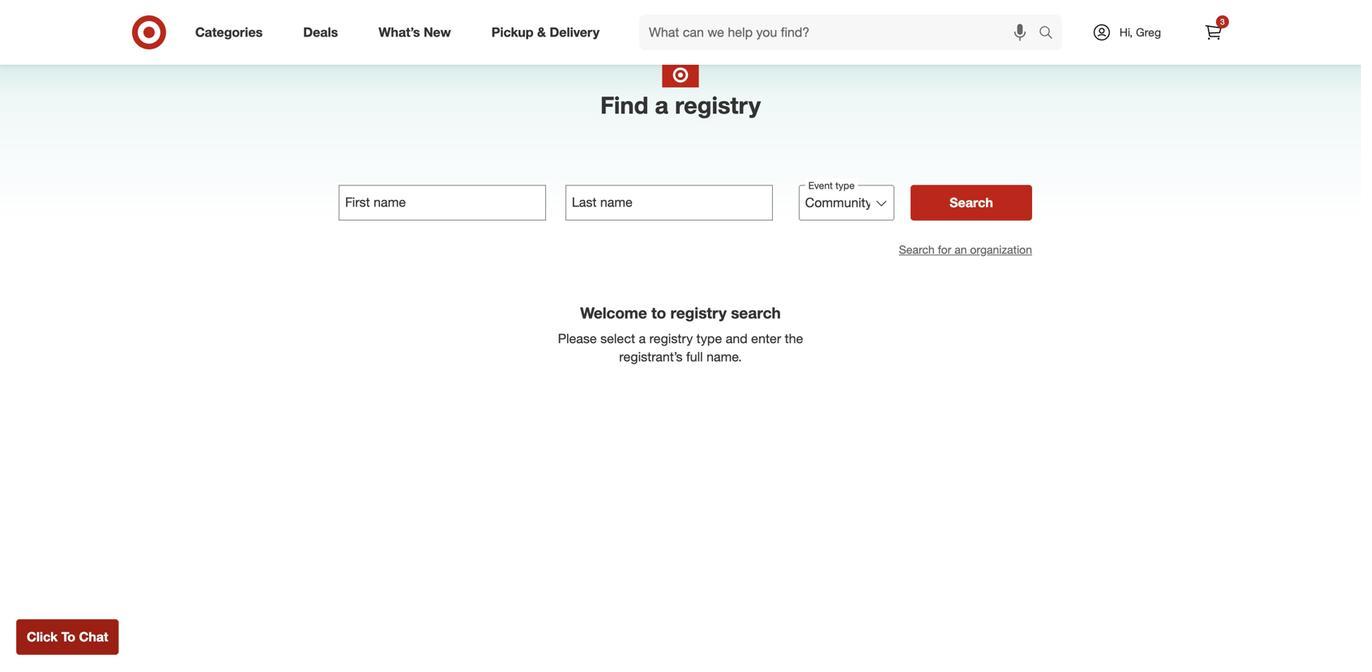 Task type: locate. For each thing, give the bounding box(es) containing it.
search left for
[[899, 242, 935, 257]]

registry for to
[[670, 304, 727, 323]]

search for an organization link
[[899, 242, 1032, 257]]

registry for a
[[675, 91, 761, 120]]

0 vertical spatial search
[[1031, 26, 1070, 42]]

0 horizontal spatial search
[[899, 242, 935, 257]]

an
[[955, 242, 967, 257]]

0 vertical spatial registry
[[675, 91, 761, 120]]

enter
[[751, 331, 781, 347]]

and
[[726, 331, 748, 347]]

0 vertical spatial a
[[655, 91, 668, 120]]

search left hi,
[[1031, 26, 1070, 42]]

a up "registrant's"
[[639, 331, 646, 347]]

what's new link
[[365, 15, 471, 50]]

2 vertical spatial registry
[[649, 331, 693, 347]]

0 horizontal spatial search
[[731, 304, 781, 323]]

pickup & delivery
[[492, 24, 600, 40]]

None text field
[[565, 185, 773, 221]]

a
[[655, 91, 668, 120], [639, 331, 646, 347]]

1 vertical spatial search
[[899, 242, 935, 257]]

a right find
[[655, 91, 668, 120]]

hi, greg
[[1120, 25, 1161, 39]]

None text field
[[339, 185, 546, 221]]

0 horizontal spatial a
[[639, 331, 646, 347]]

search inside button
[[950, 195, 993, 210]]

1 horizontal spatial search
[[950, 195, 993, 210]]

search up enter
[[731, 304, 781, 323]]

registry
[[675, 91, 761, 120], [670, 304, 727, 323], [649, 331, 693, 347]]

1 vertical spatial a
[[639, 331, 646, 347]]

new
[[424, 24, 451, 40]]

3
[[1220, 17, 1225, 27]]

categories link
[[181, 15, 283, 50]]

the
[[785, 331, 803, 347]]

0 vertical spatial search
[[950, 195, 993, 210]]

welcome to registry search
[[580, 304, 781, 323]]

click
[[27, 630, 58, 645]]

select
[[600, 331, 635, 347]]

search up search for an organization
[[950, 195, 993, 210]]

chat
[[79, 630, 108, 645]]

delivery
[[550, 24, 600, 40]]

categories
[[195, 24, 263, 40]]

search button
[[911, 185, 1032, 221]]

click to chat
[[27, 630, 108, 645]]

search
[[950, 195, 993, 210], [899, 242, 935, 257]]

full
[[686, 349, 703, 365]]

1 horizontal spatial search
[[1031, 26, 1070, 42]]

what's
[[379, 24, 420, 40]]

greg
[[1136, 25, 1161, 39]]

1 vertical spatial registry
[[670, 304, 727, 323]]

a inside please select a registry type and enter the registrant's full name.
[[639, 331, 646, 347]]

registry inside please select a registry type and enter the registrant's full name.
[[649, 331, 693, 347]]

search
[[1031, 26, 1070, 42], [731, 304, 781, 323]]



Task type: describe. For each thing, give the bounding box(es) containing it.
hi,
[[1120, 25, 1133, 39]]

&
[[537, 24, 546, 40]]

to
[[651, 304, 666, 323]]

find
[[600, 91, 648, 120]]

what's new
[[379, 24, 451, 40]]

to
[[61, 630, 75, 645]]

organization
[[970, 242, 1032, 257]]

name.
[[707, 349, 742, 365]]

search for an organization
[[899, 242, 1032, 257]]

deals
[[303, 24, 338, 40]]

pickup
[[492, 24, 534, 40]]

find a registry
[[600, 91, 761, 120]]

welcome
[[580, 304, 647, 323]]

click to chat button
[[16, 620, 119, 655]]

registrant's
[[619, 349, 683, 365]]

search button
[[1031, 15, 1070, 53]]

please
[[558, 331, 597, 347]]

pickup & delivery link
[[478, 15, 620, 50]]

What can we help you find? suggestions appear below search field
[[639, 15, 1043, 50]]

type
[[696, 331, 722, 347]]

search for search
[[950, 195, 993, 210]]

3 link
[[1196, 15, 1232, 50]]

1 horizontal spatial a
[[655, 91, 668, 120]]

search for search for an organization
[[899, 242, 935, 257]]

please select a registry type and enter the registrant's full name.
[[558, 331, 803, 365]]

deals link
[[289, 15, 358, 50]]

1 vertical spatial search
[[731, 304, 781, 323]]

for
[[938, 242, 951, 257]]



Task type: vqa. For each thing, say whether or not it's contained in the screenshot.
3rd / from right
no



